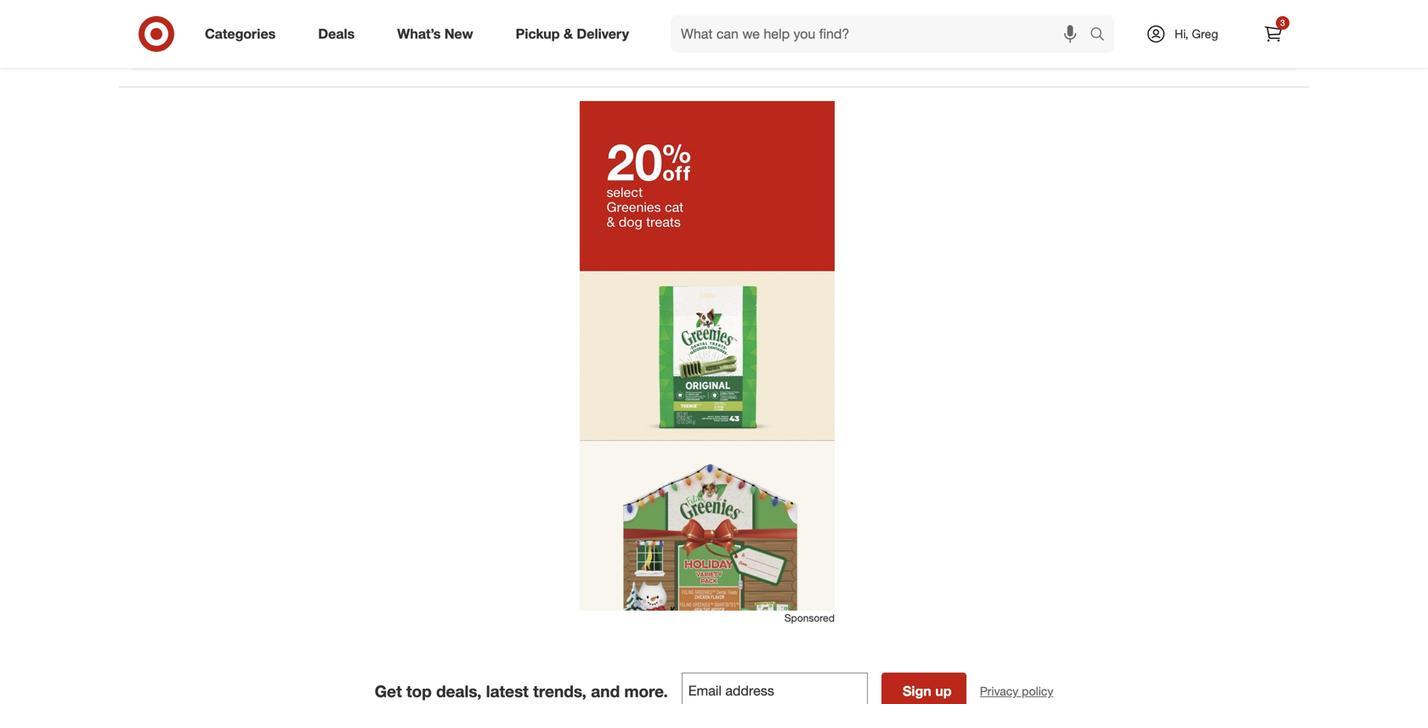 Task type: locate. For each thing, give the bounding box(es) containing it.
privacy policy
[[980, 684, 1053, 699]]

hi, greg
[[1175, 26, 1218, 41]]

what's new
[[397, 26, 473, 42]]

blue
[[466, 32, 486, 45]]

privacy policy link
[[980, 684, 1053, 701]]

categories link
[[190, 15, 297, 53]]

plastic
[[201, 32, 231, 45]]

summer
[[161, 32, 198, 45]]

pickup & delivery
[[516, 26, 629, 42]]

3
[[1280, 17, 1285, 28]]

None text field
[[682, 673, 868, 705]]

pickup & delivery link
[[501, 15, 650, 53]]

3 link
[[1255, 15, 1292, 53]]

hi,
[[1175, 26, 1189, 41]]

search button
[[1082, 15, 1123, 56]]

summer plastic serving trays
[[161, 32, 292, 45]]

categories
[[205, 26, 276, 42]]

vertical picture frame
[[331, 32, 427, 45]]

top
[[406, 682, 432, 702]]

privacy
[[980, 684, 1019, 699]]

greg
[[1192, 26, 1218, 41]]

trends,
[[533, 682, 587, 702]]

deals link
[[304, 15, 376, 53]]

deals
[[318, 26, 355, 42]]

what's
[[397, 26, 441, 42]]

search
[[1082, 27, 1123, 44]]

serving
[[233, 32, 267, 45]]

blue striped tablecloth
[[466, 32, 569, 45]]

trays
[[270, 32, 292, 45]]



Task type: vqa. For each thing, say whether or not it's contained in the screenshot.
Drive Up Option
no



Task type: describe. For each thing, give the bounding box(es) containing it.
more.
[[624, 682, 668, 702]]

blue striped tablecloth link
[[438, 25, 577, 52]]

deals,
[[436, 682, 482, 702]]

sign up button
[[881, 673, 966, 705]]

What can we help you find? suggestions appear below search field
[[671, 15, 1094, 53]]

striped
[[489, 32, 521, 45]]

summer plastic serving trays link
[[133, 25, 299, 52]]

latest
[[486, 682, 529, 702]]

pickup
[[516, 26, 560, 42]]

and
[[591, 682, 620, 702]]

new
[[444, 26, 473, 42]]

get
[[375, 682, 402, 702]]

sign
[[903, 684, 931, 700]]

up
[[935, 684, 952, 700]]

vertical
[[331, 32, 364, 45]]

sponsored
[[784, 612, 835, 625]]

advertisement region
[[580, 101, 835, 611]]

&
[[564, 26, 573, 42]]

get top deals, latest trends, and more.
[[375, 682, 668, 702]]

picture
[[367, 32, 398, 45]]

delivery
[[577, 26, 629, 42]]

vertical picture frame link
[[303, 25, 435, 52]]

frame
[[401, 32, 427, 45]]

what's new link
[[383, 15, 494, 53]]

policy
[[1022, 684, 1053, 699]]

sign up
[[903, 684, 952, 700]]

tablecloth
[[524, 32, 569, 45]]



